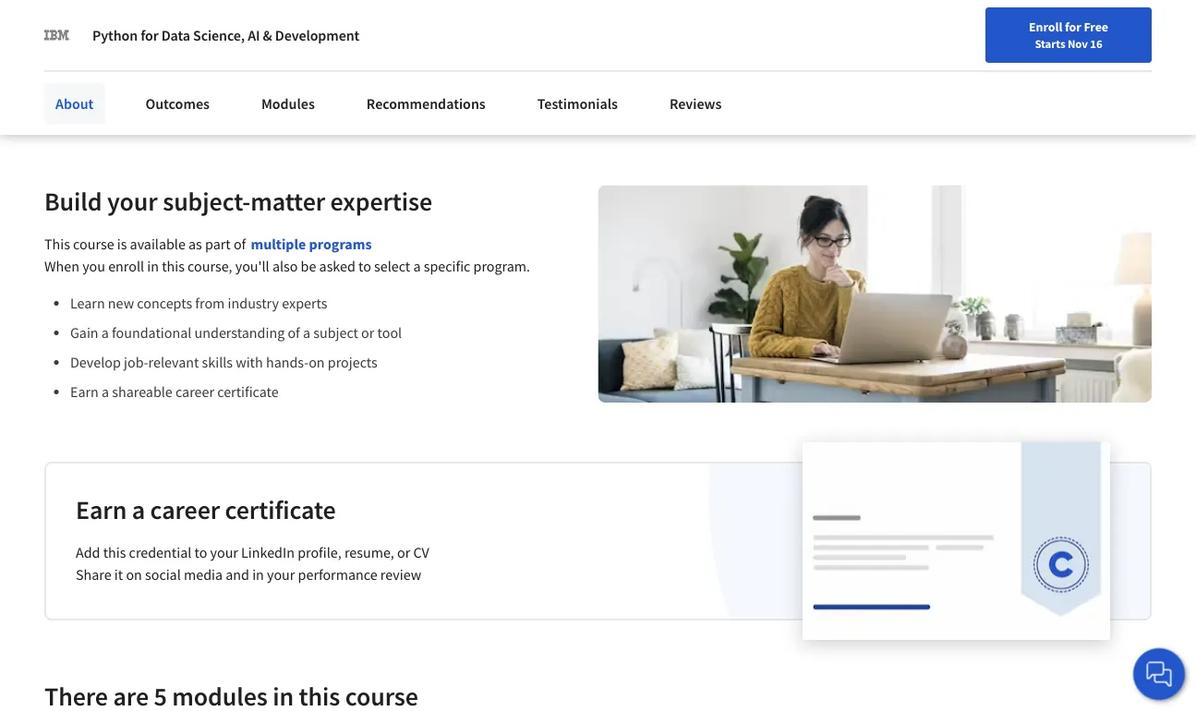 Task type: locate. For each thing, give the bounding box(es) containing it.
0 vertical spatial skills
[[201, 21, 257, 54]]

for for enroll
[[1065, 18, 1081, 35]]

with
[[236, 353, 263, 371]]

about
[[55, 94, 94, 113]]

chat with us image
[[1144, 659, 1174, 689]]

also
[[272, 257, 298, 275]]

0 vertical spatial on
[[309, 353, 325, 371]]

on right 'it' at the left bottom of the page
[[126, 565, 142, 584]]

enroll
[[1029, 18, 1062, 35]]

1 horizontal spatial to
[[358, 257, 371, 275]]

0 horizontal spatial or
[[361, 323, 374, 342]]

programs
[[309, 235, 372, 253]]

your
[[107, 185, 158, 218], [210, 543, 238, 562], [267, 565, 295, 584]]

select
[[374, 257, 410, 275]]

to left select
[[358, 257, 371, 275]]

career up 'credential'
[[150, 494, 220, 526]]

earn down develop
[[70, 383, 99, 401]]

testimonials link
[[526, 83, 629, 124]]

part
[[205, 235, 231, 253]]

course
[[73, 235, 114, 253]]

a inside this course is available as part of multiple programs when you enroll in this course, you'll also be asked to select a specific program.
[[413, 257, 421, 275]]

share
[[76, 565, 111, 584]]

1 horizontal spatial this
[[162, 257, 185, 275]]

for up modules
[[252, 75, 271, 93]]

matter
[[251, 185, 325, 218]]

outcomes link
[[134, 83, 221, 124]]

certificate down with
[[217, 383, 279, 401]]

earn up add
[[76, 494, 127, 526]]

0 vertical spatial earn
[[70, 383, 99, 401]]

learn more about coursera for business
[[75, 75, 330, 93]]

this inside this course is available as part of multiple programs when you enroll in this course, you'll also be asked to select a specific program.
[[162, 257, 185, 275]]

nov
[[1068, 36, 1088, 51]]

career down relevant
[[175, 383, 214, 401]]

1 vertical spatial or
[[397, 543, 410, 562]]

certificate up linkedin
[[225, 494, 336, 526]]

to inside the add this credential to your linkedin profile, resume, or cv share it on social media and in your performance review
[[194, 543, 207, 562]]

earn
[[70, 383, 99, 401], [76, 494, 127, 526]]

0 horizontal spatial of
[[234, 235, 246, 253]]

career
[[175, 383, 214, 401], [150, 494, 220, 526]]

learn for learn more about coursera for business
[[75, 75, 111, 93]]

your down linkedin
[[267, 565, 295, 584]]

your up and
[[210, 543, 238, 562]]

for inside enroll for free starts nov 16
[[1065, 18, 1081, 35]]

a for gain a foundational understanding of a subject or tool
[[101, 323, 109, 342]]

learn
[[75, 75, 111, 93], [70, 294, 105, 312]]

learn up about
[[75, 75, 111, 93]]

this down available
[[162, 257, 185, 275]]

you
[[82, 257, 105, 275]]

foundational
[[112, 323, 192, 342]]

0 vertical spatial to
[[358, 257, 371, 275]]

on
[[309, 353, 325, 371], [126, 565, 142, 584]]

gain
[[70, 323, 98, 342]]

are
[[492, 0, 527, 21]]

learn new concepts from industry experts
[[70, 294, 327, 312]]

ibm image
[[44, 22, 70, 48]]

of
[[234, 235, 246, 253], [288, 323, 300, 342]]

relevant
[[148, 353, 199, 371]]

or left tool
[[361, 323, 374, 342]]

build your subject-matter expertise
[[44, 185, 432, 218]]

outcomes
[[145, 94, 210, 113]]

your up is
[[107, 185, 158, 218]]

2 horizontal spatial for
[[1065, 18, 1081, 35]]

python for data science, ai & development
[[92, 26, 359, 44]]

a left the subject in the left top of the page
[[303, 323, 310, 342]]

this inside the add this credential to your linkedin profile, resume, or cv share it on social media and in your performance review
[[103, 543, 126, 562]]

0 vertical spatial of
[[234, 235, 246, 253]]

for up nov
[[1065, 18, 1081, 35]]

in right and
[[252, 565, 264, 584]]

0 horizontal spatial to
[[194, 543, 207, 562]]

skills
[[201, 21, 257, 54], [202, 353, 233, 371]]

skills down employees
[[201, 21, 257, 54]]

how
[[120, 0, 167, 21]]

16
[[1090, 36, 1102, 51]]

1 vertical spatial this
[[103, 543, 126, 562]]

be
[[301, 257, 316, 275]]

1 vertical spatial certificate
[[225, 494, 336, 526]]

to inside this course is available as part of multiple programs when you enroll in this course, you'll also be asked to select a specific program.
[[358, 257, 371, 275]]

about link
[[44, 83, 105, 124]]

skills left with
[[202, 353, 233, 371]]

1 horizontal spatial your
[[210, 543, 238, 562]]

enroll for free starts nov 16
[[1029, 18, 1108, 51]]

shareable
[[112, 383, 173, 401]]

0 vertical spatial or
[[361, 323, 374, 342]]

1 horizontal spatial in
[[252, 565, 264, 584]]

1 vertical spatial learn
[[70, 294, 105, 312]]

coursera
[[192, 75, 250, 93]]

earn for earn a career certificate
[[76, 494, 127, 526]]

modules
[[261, 94, 315, 113]]

as
[[188, 235, 202, 253]]

employees
[[173, 0, 292, 21]]

or left cv
[[397, 543, 410, 562]]

gain a foundational understanding of a subject or tool
[[70, 323, 402, 342]]

to
[[358, 257, 371, 275], [194, 543, 207, 562]]

or inside the add this credential to your linkedin profile, resume, or cv share it on social media and in your performance review
[[397, 543, 410, 562]]

more
[[114, 75, 148, 93]]

companies
[[367, 0, 487, 21]]

1 vertical spatial earn
[[76, 494, 127, 526]]

0 horizontal spatial your
[[107, 185, 158, 218]]

1 vertical spatial to
[[194, 543, 207, 562]]

review
[[380, 565, 421, 584]]

in inside the add this credential to your linkedin profile, resume, or cv share it on social media and in your performance review
[[252, 565, 264, 584]]

this
[[162, 257, 185, 275], [103, 543, 126, 562]]

0 horizontal spatial on
[[126, 565, 142, 584]]

top
[[325, 0, 362, 21]]

earn a shareable career certificate
[[70, 383, 279, 401]]

for down how on the top left
[[141, 26, 158, 44]]

develop job-relevant skills with hands-on projects
[[70, 353, 377, 371]]

a right select
[[413, 257, 421, 275]]

0 horizontal spatial for
[[141, 26, 158, 44]]

0 vertical spatial this
[[162, 257, 185, 275]]

a right gain
[[101, 323, 109, 342]]

1 horizontal spatial or
[[397, 543, 410, 562]]

or
[[361, 323, 374, 342], [397, 543, 410, 562]]

a down develop
[[102, 383, 109, 401]]

media
[[184, 565, 223, 584]]

asked
[[319, 257, 355, 275]]

1 vertical spatial on
[[126, 565, 142, 584]]

1 vertical spatial career
[[150, 494, 220, 526]]

on down the subject in the left top of the page
[[309, 353, 325, 371]]

to up 'media'
[[194, 543, 207, 562]]

this up 'it' at the left bottom of the page
[[103, 543, 126, 562]]

menu item
[[858, 18, 977, 79]]

0 horizontal spatial in
[[147, 257, 159, 275]]

in
[[147, 257, 159, 275], [252, 565, 264, 584]]

multiple programs button
[[251, 233, 372, 255]]

certificate
[[217, 383, 279, 401], [225, 494, 336, 526]]

1 vertical spatial in
[[252, 565, 264, 584]]

2 vertical spatial your
[[267, 565, 295, 584]]

from
[[195, 294, 225, 312]]

1 vertical spatial your
[[210, 543, 238, 562]]

of up 'hands-'
[[288, 323, 300, 342]]

you'll
[[235, 257, 269, 275]]

a up 'credential'
[[132, 494, 145, 526]]

1 vertical spatial of
[[288, 323, 300, 342]]

in inside this course is available as part of multiple programs when you enroll in this course, you'll also be asked to select a specific program.
[[147, 257, 159, 275]]

develop
[[70, 353, 121, 371]]

free
[[1084, 18, 1108, 35]]

learn up gain
[[70, 294, 105, 312]]

in down available
[[147, 257, 159, 275]]

at
[[297, 0, 319, 21]]

0 vertical spatial certificate
[[217, 383, 279, 401]]

credential
[[129, 543, 191, 562]]

coursera image
[[15, 15, 132, 45]]

of right part
[[234, 235, 246, 253]]

2 horizontal spatial your
[[267, 565, 295, 584]]

0 vertical spatial in
[[147, 257, 159, 275]]

None search field
[[248, 12, 433, 48]]

program.
[[473, 257, 530, 275]]

cv
[[413, 543, 429, 562]]

0 vertical spatial learn
[[75, 75, 111, 93]]

0 vertical spatial career
[[175, 383, 214, 401]]

0 horizontal spatial this
[[103, 543, 126, 562]]

for
[[1065, 18, 1081, 35], [141, 26, 158, 44], [252, 75, 271, 93]]



Task type: describe. For each thing, give the bounding box(es) containing it.
projects
[[328, 353, 377, 371]]

add this credential to your linkedin profile, resume, or cv share it on social media and in your performance review
[[76, 543, 429, 584]]

a for earn a career certificate
[[132, 494, 145, 526]]

it
[[114, 565, 123, 584]]

coursera career certificate image
[[803, 442, 1110, 640]]

see
[[75, 0, 115, 21]]

about
[[151, 75, 189, 93]]

this
[[44, 235, 70, 253]]

expertise
[[330, 185, 432, 218]]

social
[[145, 565, 181, 584]]

subject-
[[163, 185, 251, 218]]

1 horizontal spatial on
[[309, 353, 325, 371]]

reviews
[[670, 94, 722, 113]]

specific
[[424, 257, 470, 275]]

in-
[[75, 21, 104, 54]]

a for earn a shareable career certificate
[[102, 383, 109, 401]]

starts
[[1035, 36, 1065, 51]]

performance
[[298, 565, 377, 584]]

data
[[161, 26, 190, 44]]

mastering
[[532, 0, 644, 21]]

development
[[275, 26, 359, 44]]

0 vertical spatial your
[[107, 185, 158, 218]]

ai
[[248, 26, 260, 44]]

1 vertical spatial skills
[[202, 353, 233, 371]]

profile,
[[298, 543, 341, 562]]

when
[[44, 257, 79, 275]]

build
[[44, 185, 102, 218]]

1 horizontal spatial for
[[252, 75, 271, 93]]

linkedin
[[241, 543, 295, 562]]

demand
[[104, 21, 195, 54]]

multiple
[[251, 235, 306, 253]]

experts
[[282, 294, 327, 312]]

earn a career certificate
[[76, 494, 336, 526]]

learn for learn new concepts from industry experts
[[70, 294, 105, 312]]

see how employees at top companies are mastering in-demand skills
[[75, 0, 644, 54]]

learn more about coursera for business link
[[75, 75, 330, 93]]

recommendations
[[367, 94, 486, 113]]

available
[[130, 235, 186, 253]]

reviews link
[[658, 83, 733, 124]]

tool
[[377, 323, 402, 342]]

science,
[[193, 26, 245, 44]]

for for python
[[141, 26, 158, 44]]

enroll
[[108, 257, 144, 275]]

industry
[[228, 294, 279, 312]]

testimonials
[[537, 94, 618, 113]]

&
[[263, 26, 272, 44]]

subject
[[313, 323, 358, 342]]

earn for earn a shareable career certificate
[[70, 383, 99, 401]]

this course is available as part of multiple programs when you enroll in this course, you'll also be asked to select a specific program.
[[44, 235, 530, 275]]

new
[[108, 294, 134, 312]]

recommendations link
[[355, 83, 497, 124]]

modules link
[[250, 83, 326, 124]]

python
[[92, 26, 138, 44]]

is
[[117, 235, 127, 253]]

of inside this course is available as part of multiple programs when you enroll in this course, you'll also be asked to select a specific program.
[[234, 235, 246, 253]]

business
[[274, 75, 330, 93]]

on inside the add this credential to your linkedin profile, resume, or cv share it on social media and in your performance review
[[126, 565, 142, 584]]

coursera enterprise logos image
[[772, 4, 1121, 79]]

concepts
[[137, 294, 192, 312]]

resume,
[[344, 543, 394, 562]]

skills inside see how employees at top companies are mastering in-demand skills
[[201, 21, 257, 54]]

hands-
[[266, 353, 309, 371]]

show notifications image
[[996, 23, 1018, 45]]

understanding
[[194, 323, 285, 342]]

1 horizontal spatial of
[[288, 323, 300, 342]]

course,
[[188, 257, 232, 275]]

add
[[76, 543, 100, 562]]

job-
[[124, 353, 148, 371]]

and
[[226, 565, 249, 584]]



Task type: vqa. For each thing, say whether or not it's contained in the screenshot.
Data Management
no



